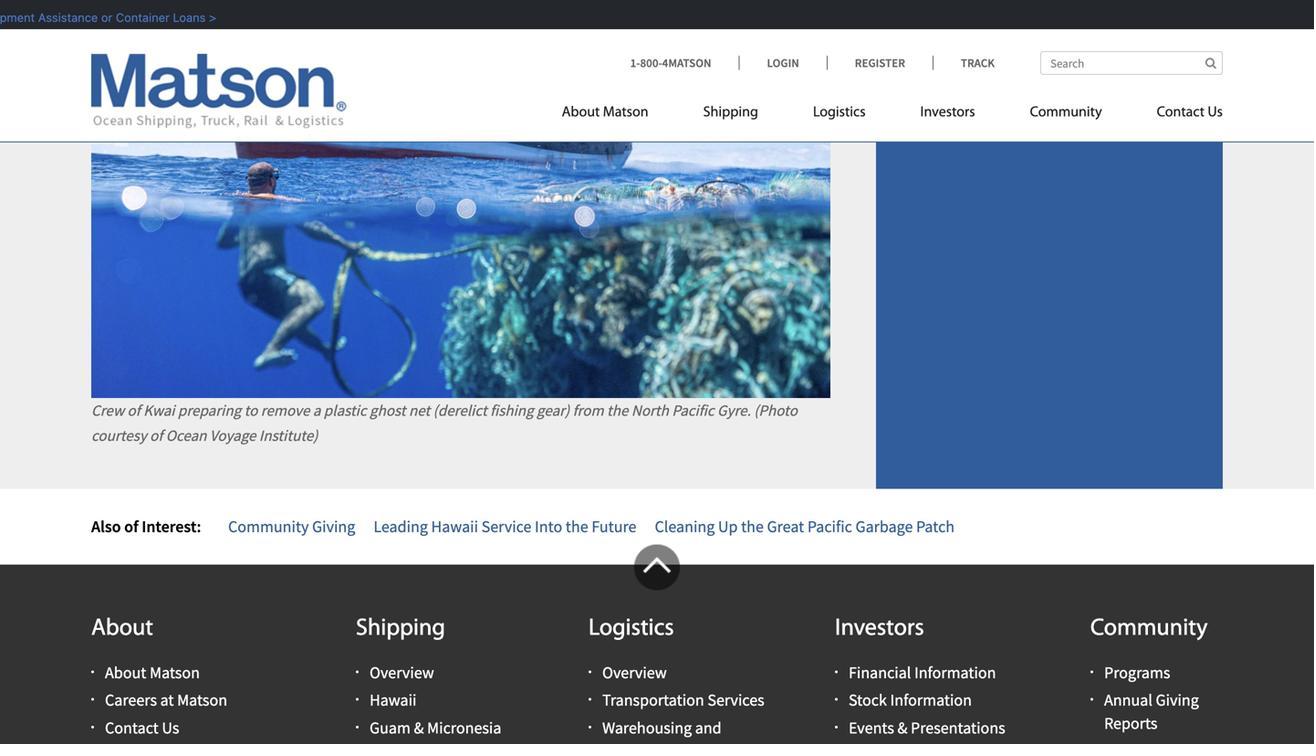 Task type: vqa. For each thing, say whether or not it's contained in the screenshot.


Task type: locate. For each thing, give the bounding box(es) containing it.
us down at
[[162, 718, 179, 738]]

investors
[[921, 105, 976, 120], [835, 617, 925, 641]]

stock
[[849, 690, 887, 711]]

0 horizontal spatial hawaii
[[370, 690, 417, 711]]

1 vertical spatial us
[[162, 718, 179, 738]]

about matson link
[[562, 96, 676, 134], [105, 662, 200, 683]]

giving inside programs annual giving reports
[[1156, 690, 1200, 711]]

0 vertical spatial shipping
[[704, 105, 759, 120]]

gear)
[[537, 401, 570, 420]]

logistics down the register link
[[814, 105, 866, 120]]

contact us link down careers
[[105, 718, 179, 738]]

(derelict
[[433, 401, 487, 420]]

information up events & presentations link at the bottom right
[[891, 690, 972, 711]]

presentations
[[911, 718, 1006, 738]]

0 horizontal spatial overview link
[[370, 662, 434, 683]]

financial information link
[[849, 662, 997, 683]]

1 horizontal spatial overview
[[603, 662, 667, 683]]

0 vertical spatial logistics
[[814, 105, 866, 120]]

us inside top menu 'navigation'
[[1208, 105, 1224, 120]]

from
[[573, 401, 604, 420]]

1 horizontal spatial about matson link
[[562, 96, 676, 134]]

pacific inside the crew of kwai preparing to remove a plastic ghost net (derelict fishing gear) from the north pacific gyre. (photo courtesy of ocean voyage institute)
[[672, 401, 715, 420]]

2 vertical spatial of
[[124, 516, 139, 537]]

2 overview from the left
[[603, 662, 667, 683]]

overview link up hawaii link
[[370, 662, 434, 683]]

hawaii up guam
[[370, 690, 417, 711]]

hawaii
[[431, 516, 478, 537], [370, 690, 417, 711]]

us inside about matson careers at matson contact us
[[162, 718, 179, 738]]

1 vertical spatial giving
[[1156, 690, 1200, 711]]

matson inside top menu 'navigation'
[[603, 105, 649, 120]]

gyre.
[[718, 401, 751, 420]]

annual
[[1105, 690, 1153, 711]]

overview inside the overview transportation services warehousing and distribution
[[603, 662, 667, 683]]

1 horizontal spatial contact
[[1157, 105, 1205, 120]]

1 horizontal spatial hawaii
[[431, 516, 478, 537]]

0 vertical spatial pacific
[[672, 401, 715, 420]]

1 & from the left
[[414, 718, 424, 738]]

contact down 'search' search box
[[1157, 105, 1205, 120]]

careers
[[105, 690, 157, 711]]

0 horizontal spatial contact
[[105, 718, 159, 738]]

voyage
[[210, 426, 256, 445]]

investors link
[[894, 96, 1003, 134]]

1-800-4matson
[[631, 55, 712, 70]]

remove
[[261, 401, 310, 420]]

1 vertical spatial hawaii
[[370, 690, 417, 711]]

1 vertical spatial contact
[[105, 718, 159, 738]]

matson down 1-
[[603, 105, 649, 120]]

0 horizontal spatial about matson link
[[105, 662, 200, 683]]

search image
[[1206, 57, 1217, 69]]

1 vertical spatial about matson link
[[105, 662, 200, 683]]

footer
[[0, 545, 1315, 744]]

800-
[[641, 55, 663, 70]]

of
[[127, 401, 140, 420], [150, 426, 163, 445], [124, 516, 139, 537]]

investors inside top menu 'navigation'
[[921, 105, 976, 120]]

transportation services link
[[603, 690, 765, 711]]

0 vertical spatial investors
[[921, 105, 976, 120]]

contact down careers
[[105, 718, 159, 738]]

programs annual giving reports
[[1105, 662, 1200, 734]]

Search search field
[[1041, 51, 1224, 75]]

community inside top menu 'navigation'
[[1031, 105, 1103, 120]]

also
[[91, 516, 121, 537]]

2 overview link from the left
[[603, 662, 667, 683]]

0 horizontal spatial pacific
[[672, 401, 715, 420]]

0 vertical spatial us
[[1208, 105, 1224, 120]]

1 vertical spatial investors
[[835, 617, 925, 641]]

0 vertical spatial about matson link
[[562, 96, 676, 134]]

and
[[696, 718, 722, 738]]

0 horizontal spatial &
[[414, 718, 424, 738]]

about
[[562, 105, 600, 120], [91, 617, 153, 641], [105, 662, 146, 683]]

community
[[1031, 105, 1103, 120], [228, 516, 309, 537], [1091, 617, 1208, 641]]

of for kwai
[[127, 401, 140, 420]]

1 overview from the left
[[370, 662, 434, 683]]

backtop image
[[635, 545, 680, 590]]

shipping down 4matson at the top
[[704, 105, 759, 120]]

contact us
[[1157, 105, 1224, 120]]

pacific
[[672, 401, 715, 420], [808, 516, 853, 537]]

giving down "programs"
[[1156, 690, 1200, 711]]

& inside overview hawaii guam & micronesia
[[414, 718, 424, 738]]

shipping
[[704, 105, 759, 120], [356, 617, 446, 641]]

plastic
[[324, 401, 367, 420]]

logistics
[[814, 105, 866, 120], [589, 617, 674, 641]]

information
[[915, 662, 997, 683], [891, 690, 972, 711]]

logistics down "backtop" image
[[589, 617, 674, 641]]

micronesia
[[427, 718, 502, 738]]

& right guam
[[414, 718, 424, 738]]

contact us link
[[1130, 96, 1224, 134], [105, 718, 179, 738]]

1 horizontal spatial us
[[1208, 105, 1224, 120]]

1 vertical spatial community
[[228, 516, 309, 537]]

0 horizontal spatial shipping
[[356, 617, 446, 641]]

cleaning up the great pacific garbage patch
[[655, 516, 955, 537]]

the right into
[[566, 516, 589, 537]]

programs link
[[1105, 662, 1171, 683]]

1 vertical spatial contact us link
[[105, 718, 179, 738]]

about for about matson
[[562, 105, 600, 120]]

contact inside about matson careers at matson contact us
[[105, 718, 159, 738]]

net
[[409, 401, 430, 420]]

about inside top menu 'navigation'
[[562, 105, 600, 120]]

2 & from the left
[[898, 718, 908, 738]]

1 horizontal spatial shipping
[[704, 105, 759, 120]]

information up stock information link
[[915, 662, 997, 683]]

0 vertical spatial matson
[[603, 105, 649, 120]]

hawaii inside overview hawaii guam & micronesia
[[370, 690, 417, 711]]

the right from
[[607, 401, 629, 420]]

financial
[[849, 662, 912, 683]]

1 horizontal spatial logistics
[[814, 105, 866, 120]]

contact
[[1157, 105, 1205, 120], [105, 718, 159, 738]]

matson up at
[[150, 662, 200, 683]]

1 horizontal spatial &
[[898, 718, 908, 738]]

of left 'kwai'
[[127, 401, 140, 420]]

crew
[[91, 401, 124, 420]]

crew of kwai preparing to remove a plastic ghost net (derelict fishing gear) from the north pacific gyre. (photo courtesy of ocean voyage institute)
[[91, 401, 798, 445]]

contact us link down search icon
[[1130, 96, 1224, 134]]

future
[[592, 516, 637, 537]]

0 horizontal spatial us
[[162, 718, 179, 738]]

community link
[[1003, 96, 1130, 134]]

the
[[607, 401, 629, 420], [566, 516, 589, 537], [742, 516, 764, 537]]

about matson link up careers at matson link
[[105, 662, 200, 683]]

1 horizontal spatial contact us link
[[1130, 96, 1224, 134]]

None search field
[[1041, 51, 1224, 75]]

leading
[[374, 516, 428, 537]]

section
[[854, 0, 1246, 489]]

to
[[244, 401, 258, 420]]

overview link
[[370, 662, 434, 683], [603, 662, 667, 683]]

services
[[708, 690, 765, 711]]

0 vertical spatial of
[[127, 401, 140, 420]]

1 overview link from the left
[[370, 662, 434, 683]]

2 vertical spatial about
[[105, 662, 146, 683]]

1 vertical spatial about
[[91, 617, 153, 641]]

overview
[[370, 662, 434, 683], [603, 662, 667, 683]]

overview up hawaii link
[[370, 662, 434, 683]]

0 vertical spatial community
[[1031, 105, 1103, 120]]

hawaii left service on the left bottom
[[431, 516, 478, 537]]

contact inside top menu 'navigation'
[[1157, 105, 1205, 120]]

pacific right great
[[808, 516, 853, 537]]

hawaii link
[[370, 690, 417, 711]]

& inside the financial information stock information events & presentations
[[898, 718, 908, 738]]

about inside about matson careers at matson contact us
[[105, 662, 146, 683]]

2 vertical spatial community
[[1091, 617, 1208, 641]]

0 horizontal spatial overview
[[370, 662, 434, 683]]

us
[[1208, 105, 1224, 120], [162, 718, 179, 738]]

a
[[313, 401, 321, 420]]

overview up transportation
[[603, 662, 667, 683]]

about matson link down 1-
[[562, 96, 676, 134]]

& down stock information link
[[898, 718, 908, 738]]

1 vertical spatial pacific
[[808, 516, 853, 537]]

overview link for logistics
[[603, 662, 667, 683]]

pacific left the gyre.
[[672, 401, 715, 420]]

north
[[632, 401, 669, 420]]

1 vertical spatial logistics
[[589, 617, 674, 641]]

investors down "track" link
[[921, 105, 976, 120]]

the right up
[[742, 516, 764, 537]]

giving
[[312, 516, 355, 537], [1156, 690, 1200, 711]]

0 vertical spatial giving
[[312, 516, 355, 537]]

programs
[[1105, 662, 1171, 683]]

1 horizontal spatial the
[[607, 401, 629, 420]]

ocean
[[166, 426, 207, 445]]

courtesy
[[91, 426, 147, 445]]

blue matson logo with ocean, shipping, truck, rail and logistics written beneath it. image
[[91, 54, 347, 129]]

0 vertical spatial about
[[562, 105, 600, 120]]

of down 'kwai'
[[150, 426, 163, 445]]

events & presentations link
[[849, 718, 1006, 738]]

overview inside overview hawaii guam & micronesia
[[370, 662, 434, 683]]

giving left leading
[[312, 516, 355, 537]]

of right also
[[124, 516, 139, 537]]

warehousing and distribution link
[[603, 718, 722, 744]]

fishing
[[490, 401, 534, 420]]

0 vertical spatial hawaii
[[431, 516, 478, 537]]

us down search icon
[[1208, 105, 1224, 120]]

into
[[535, 516, 563, 537]]

shipping up hawaii link
[[356, 617, 446, 641]]

1 vertical spatial matson
[[150, 662, 200, 683]]

leading hawaii service into the future
[[374, 516, 637, 537]]

1 vertical spatial shipping
[[356, 617, 446, 641]]

1 horizontal spatial overview link
[[603, 662, 667, 683]]

patch
[[917, 516, 955, 537]]

&
[[414, 718, 424, 738], [898, 718, 908, 738]]

overview link up transportation
[[603, 662, 667, 683]]

about matson careers at matson contact us
[[105, 662, 227, 738]]

matson right at
[[177, 690, 227, 711]]

overview hawaii guam & micronesia
[[370, 662, 502, 738]]

1-
[[631, 55, 641, 70]]

leading hawaii service into the future link
[[374, 516, 637, 537]]

1 horizontal spatial giving
[[1156, 690, 1200, 711]]

0 vertical spatial contact
[[1157, 105, 1205, 120]]

investors up financial
[[835, 617, 925, 641]]



Task type: describe. For each thing, give the bounding box(es) containing it.
1 horizontal spatial pacific
[[808, 516, 853, 537]]

hawaii for service
[[431, 516, 478, 537]]

up
[[719, 516, 738, 537]]

ghost
[[370, 401, 406, 420]]

2 horizontal spatial the
[[742, 516, 764, 537]]

events
[[849, 718, 895, 738]]

kwai
[[143, 401, 175, 420]]

footer containing about
[[0, 545, 1315, 744]]

shipping inside top menu 'navigation'
[[704, 105, 759, 120]]

login
[[767, 55, 800, 70]]

about matson
[[562, 105, 649, 120]]

careers at matson link
[[105, 690, 227, 711]]

guam
[[370, 718, 411, 738]]

at
[[160, 690, 174, 711]]

hawaii for guam
[[370, 690, 417, 711]]

register link
[[827, 55, 933, 70]]

top menu navigation
[[562, 96, 1224, 134]]

login link
[[739, 55, 827, 70]]

0 horizontal spatial giving
[[312, 516, 355, 537]]

shipping link
[[676, 96, 786, 134]]

warehousing
[[603, 718, 692, 738]]

0 vertical spatial information
[[915, 662, 997, 683]]

track
[[961, 55, 995, 70]]

1-800-4matson link
[[631, 55, 739, 70]]

about matson link for shipping link
[[562, 96, 676, 134]]

0 horizontal spatial logistics
[[589, 617, 674, 641]]

cleaning up the great pacific garbage patch link
[[655, 516, 955, 537]]

0 vertical spatial contact us link
[[1130, 96, 1224, 134]]

0 horizontal spatial contact us link
[[105, 718, 179, 738]]

track link
[[933, 55, 995, 70]]

overview link for shipping
[[370, 662, 434, 683]]

register
[[855, 55, 906, 70]]

logistics inside top menu 'navigation'
[[814, 105, 866, 120]]

community giving link
[[228, 516, 355, 537]]

preparing
[[178, 401, 241, 420]]

1 vertical spatial of
[[150, 426, 163, 445]]

overview for logistics
[[603, 662, 667, 683]]

overview transportation services warehousing and distribution
[[603, 662, 765, 744]]

also of interest:
[[91, 516, 201, 537]]

1 vertical spatial information
[[891, 690, 972, 711]]

about matson link for careers at matson link
[[105, 662, 200, 683]]

4matson
[[663, 55, 712, 70]]

(photo
[[754, 401, 798, 420]]

the inside the crew of kwai preparing to remove a plastic ghost net (derelict fishing gear) from the north pacific gyre. (photo courtesy of ocean voyage institute)
[[607, 401, 629, 420]]

guam & micronesia link
[[370, 718, 502, 738]]

kwai crew swimming in the ocean and pulling a plastic ghost net towards the red, white, and blue vessel in the background. image
[[91, 0, 831, 398]]

garbage
[[856, 516, 913, 537]]

0 horizontal spatial the
[[566, 516, 589, 537]]

logistics link
[[786, 96, 894, 134]]

service
[[482, 516, 532, 537]]

community giving
[[228, 516, 355, 537]]

overview for shipping
[[370, 662, 434, 683]]

reports
[[1105, 713, 1158, 734]]

transportation
[[603, 690, 705, 711]]

great
[[767, 516, 805, 537]]

annual giving reports link
[[1105, 690, 1200, 734]]

distribution
[[603, 741, 684, 744]]

cleaning
[[655, 516, 715, 537]]

matson for about matson careers at matson contact us
[[150, 662, 200, 683]]

2 vertical spatial matson
[[177, 690, 227, 711]]

interest:
[[142, 516, 201, 537]]

about for about matson careers at matson contact us
[[105, 662, 146, 683]]

financial information stock information events & presentations
[[849, 662, 1006, 738]]

about for about
[[91, 617, 153, 641]]

matson for about matson
[[603, 105, 649, 120]]

stock information link
[[849, 690, 972, 711]]

institute)
[[259, 426, 318, 445]]

of for interest:
[[124, 516, 139, 537]]



